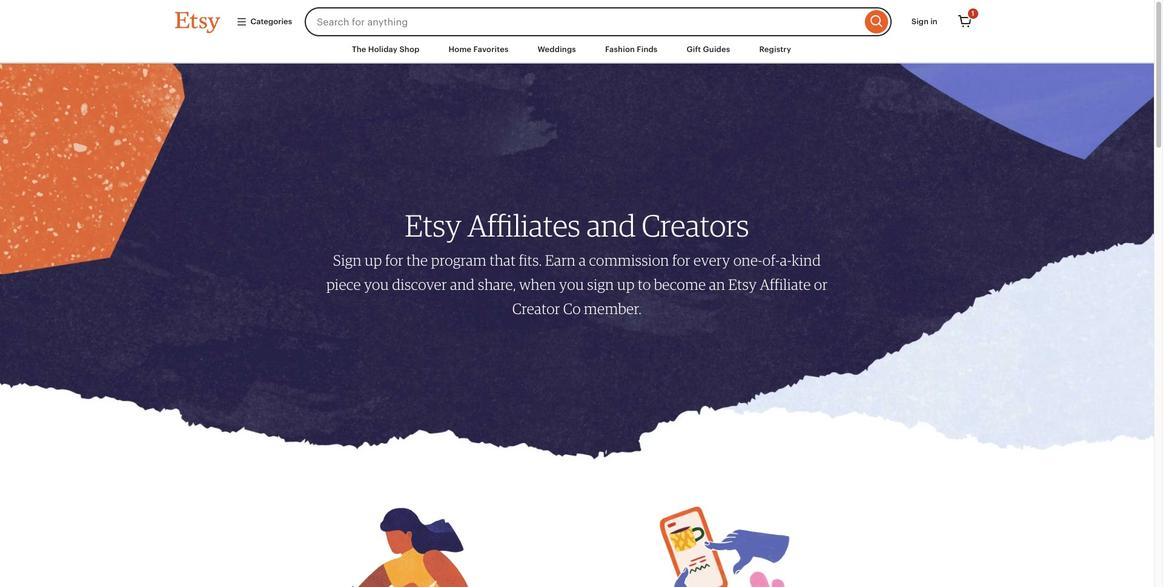 Task type: vqa. For each thing, say whether or not it's contained in the screenshot.
2023
no



Task type: describe. For each thing, give the bounding box(es) containing it.
weddings
[[538, 45, 576, 54]]

1 link
[[951, 7, 980, 36]]

1 you from the left
[[364, 276, 389, 294]]

categories button
[[227, 11, 301, 33]]

the holiday shop link
[[343, 39, 429, 61]]

registry
[[760, 45, 792, 54]]

affiliate
[[760, 276, 811, 294]]

member.
[[584, 300, 642, 318]]

commission
[[589, 252, 669, 270]]

discover
[[392, 276, 447, 294]]

shop
[[400, 45, 420, 54]]

one-
[[734, 252, 763, 270]]

in
[[931, 17, 938, 26]]

creators
[[642, 207, 750, 244]]

1
[[972, 10, 975, 17]]

etsy affiliates and creators
[[405, 207, 750, 244]]

decorative image describing etsy's creator co program image
[[597, 495, 868, 588]]

weddings link
[[529, 39, 585, 61]]

1 for from the left
[[385, 252, 404, 270]]

become
[[654, 276, 706, 294]]

favorites
[[474, 45, 509, 54]]

sign up for the program that fits. earn a commission for every one-of-a-kind piece you discover and share, when you sign up to become an etsy affiliate or creator co member.
[[326, 252, 828, 318]]

home favorites link
[[440, 39, 518, 61]]

gift
[[687, 45, 701, 54]]

every
[[694, 252, 731, 270]]

home
[[449, 45, 472, 54]]

finds
[[637, 45, 658, 54]]

a-
[[780, 252, 792, 270]]

or
[[814, 276, 828, 294]]

earn
[[545, 252, 576, 270]]

co
[[564, 300, 581, 318]]

none search field inside banner
[[305, 7, 892, 36]]

of-
[[763, 252, 780, 270]]

menu bar containing the holiday shop
[[153, 36, 1002, 64]]

decorative image describing etsy's affiliate program image
[[286, 495, 553, 588]]

affiliates
[[468, 207, 581, 244]]



Task type: locate. For each thing, give the bounding box(es) containing it.
fits.
[[519, 252, 542, 270]]

1 vertical spatial sign
[[333, 252, 362, 270]]

etsy down the one-
[[729, 276, 757, 294]]

0 horizontal spatial for
[[385, 252, 404, 270]]

piece
[[326, 276, 361, 294]]

up left the the
[[365, 252, 382, 270]]

sign inside button
[[912, 17, 929, 26]]

registry link
[[751, 39, 801, 61]]

0 horizontal spatial you
[[364, 276, 389, 294]]

etsy up the the
[[405, 207, 462, 244]]

0 vertical spatial etsy
[[405, 207, 462, 244]]

to
[[638, 276, 651, 294]]

None search field
[[305, 7, 892, 36]]

categories
[[251, 17, 292, 26]]

menu bar
[[153, 36, 1002, 64]]

and down 'program'
[[450, 276, 475, 294]]

1 horizontal spatial up
[[617, 276, 635, 294]]

a
[[579, 252, 586, 270]]

for
[[385, 252, 404, 270], [673, 252, 691, 270]]

the
[[407, 252, 428, 270]]

an
[[709, 276, 726, 294]]

creator
[[513, 300, 560, 318]]

0 vertical spatial sign
[[912, 17, 929, 26]]

guides
[[703, 45, 731, 54]]

1 horizontal spatial sign
[[912, 17, 929, 26]]

that
[[490, 252, 516, 270]]

and up commission
[[587, 207, 636, 244]]

share,
[[478, 276, 516, 294]]

1 horizontal spatial you
[[559, 276, 584, 294]]

1 horizontal spatial etsy
[[729, 276, 757, 294]]

sign in
[[912, 17, 938, 26]]

0 vertical spatial and
[[587, 207, 636, 244]]

you
[[364, 276, 389, 294], [559, 276, 584, 294]]

and
[[587, 207, 636, 244], [450, 276, 475, 294]]

Search for anything text field
[[305, 7, 862, 36]]

1 vertical spatial and
[[450, 276, 475, 294]]

etsy inside sign up for the program that fits. earn a commission for every one-of-a-kind piece you discover and share, when you sign up to become an etsy affiliate or creator co member.
[[729, 276, 757, 294]]

2 for from the left
[[673, 252, 691, 270]]

banner
[[153, 0, 1002, 36]]

1 vertical spatial etsy
[[729, 276, 757, 294]]

banner containing categories
[[153, 0, 1002, 36]]

1 horizontal spatial for
[[673, 252, 691, 270]]

you up co
[[559, 276, 584, 294]]

gift guides link
[[678, 39, 740, 61]]

sign in button
[[903, 11, 947, 33]]

2 you from the left
[[559, 276, 584, 294]]

etsy
[[405, 207, 462, 244], [729, 276, 757, 294]]

sign
[[912, 17, 929, 26], [333, 252, 362, 270]]

0 horizontal spatial up
[[365, 252, 382, 270]]

when
[[519, 276, 556, 294]]

0 horizontal spatial and
[[450, 276, 475, 294]]

gift guides
[[687, 45, 731, 54]]

1 vertical spatial up
[[617, 276, 635, 294]]

up
[[365, 252, 382, 270], [617, 276, 635, 294]]

fashion finds
[[605, 45, 658, 54]]

0 vertical spatial up
[[365, 252, 382, 270]]

1 horizontal spatial and
[[587, 207, 636, 244]]

the
[[352, 45, 366, 54]]

you right piece
[[364, 276, 389, 294]]

sign for in
[[912, 17, 929, 26]]

for left the the
[[385, 252, 404, 270]]

sign left in
[[912, 17, 929, 26]]

kind
[[792, 252, 821, 270]]

program
[[431, 252, 487, 270]]

and inside sign up for the program that fits. earn a commission for every one-of-a-kind piece you discover and share, when you sign up to become an etsy affiliate or creator co member.
[[450, 276, 475, 294]]

home favorites
[[449, 45, 509, 54]]

sign inside sign up for the program that fits. earn a commission for every one-of-a-kind piece you discover and share, when you sign up to become an etsy affiliate or creator co member.
[[333, 252, 362, 270]]

up left the to
[[617, 276, 635, 294]]

fashion
[[605, 45, 635, 54]]

sign for up
[[333, 252, 362, 270]]

0 horizontal spatial etsy
[[405, 207, 462, 244]]

the holiday shop
[[352, 45, 420, 54]]

fashion finds link
[[596, 39, 667, 61]]

for up 'become'
[[673, 252, 691, 270]]

sign
[[587, 276, 614, 294]]

0 horizontal spatial sign
[[333, 252, 362, 270]]

sign up piece
[[333, 252, 362, 270]]

holiday
[[368, 45, 398, 54]]



